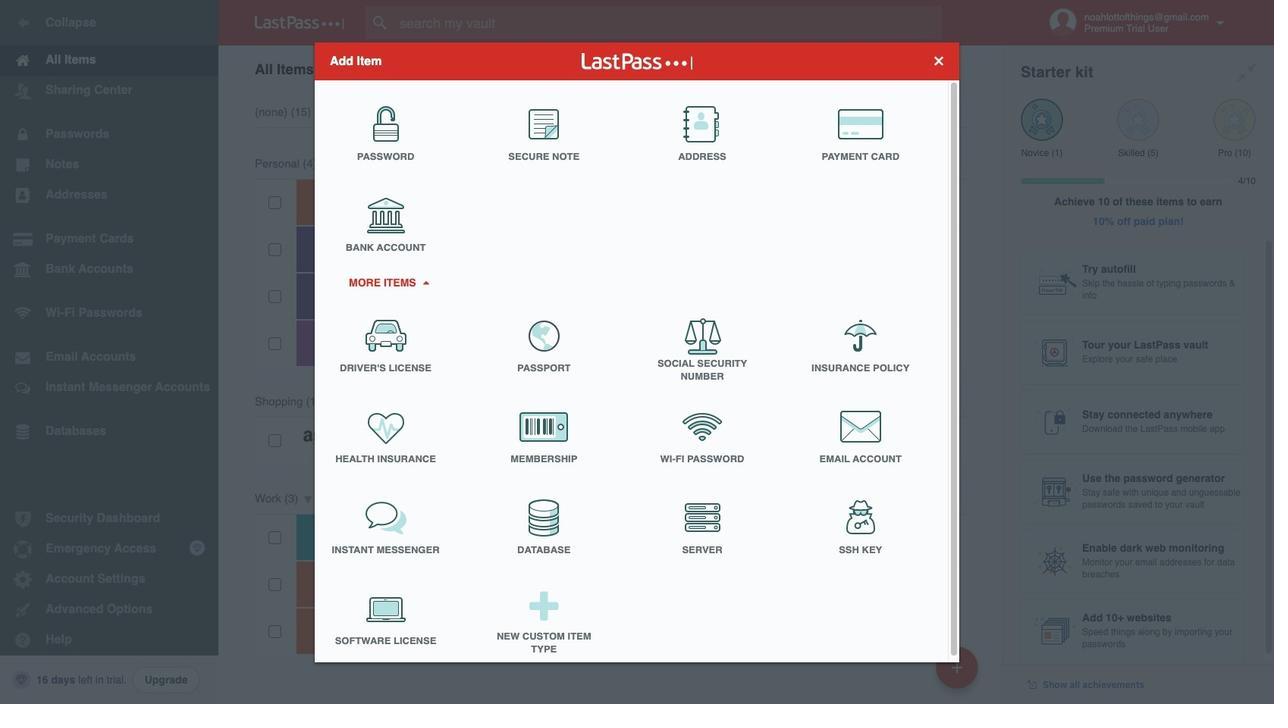 Task type: describe. For each thing, give the bounding box(es) containing it.
Search search field
[[366, 6, 972, 39]]

caret right image
[[421, 281, 431, 285]]

new item navigation
[[931, 643, 988, 705]]

lastpass image
[[255, 16, 345, 30]]

search my vault text field
[[366, 6, 972, 39]]

new item image
[[952, 663, 963, 673]]



Task type: locate. For each thing, give the bounding box(es) containing it.
main navigation navigation
[[0, 0, 219, 705]]

vault options navigation
[[219, 46, 1003, 91]]

dialog
[[315, 42, 960, 667]]



